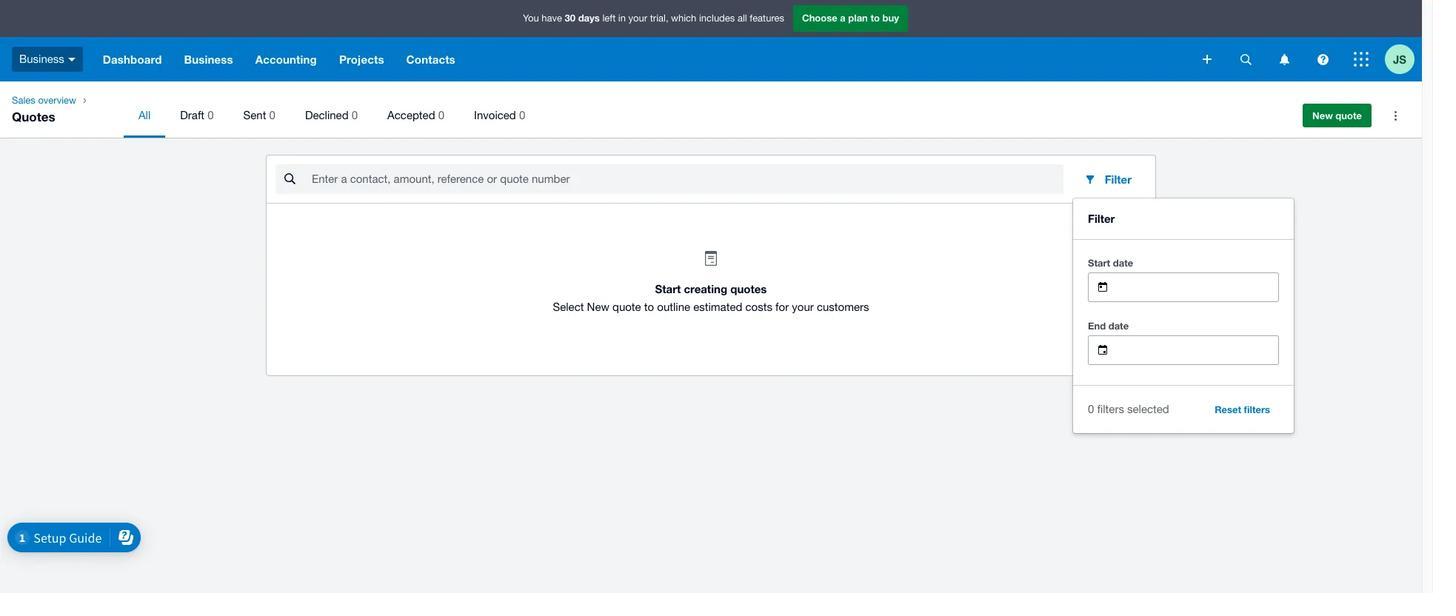 Task type: locate. For each thing, give the bounding box(es) containing it.
quote left shortcuts image
[[1336, 110, 1362, 121]]

filters for 0
[[1097, 403, 1124, 415]]

1 horizontal spatial filters
[[1244, 403, 1270, 415]]

filters
[[1097, 403, 1124, 415], [1244, 403, 1270, 415]]

1 vertical spatial start
[[655, 282, 681, 296]]

0 vertical spatial new
[[1313, 110, 1333, 121]]

0 right invoiced
[[519, 109, 525, 121]]

in
[[618, 13, 626, 24]]

menu containing all
[[124, 93, 1282, 138]]

1 vertical spatial date
[[1109, 320, 1129, 331]]

0 vertical spatial start
[[1088, 257, 1110, 268]]

filter group
[[1073, 199, 1294, 433]]

1 horizontal spatial quote
[[1336, 110, 1362, 121]]

new
[[1313, 110, 1333, 121], [587, 301, 609, 313]]

2 business button from the left
[[173, 37, 244, 81]]

0 for draft 0
[[208, 109, 214, 121]]

choose a plan to buy
[[802, 12, 899, 24]]

0 horizontal spatial start
[[655, 282, 681, 296]]

quote left outline
[[613, 301, 641, 313]]

buy
[[883, 12, 899, 24]]

0 vertical spatial quote
[[1336, 110, 1362, 121]]

1 vertical spatial filter
[[1088, 212, 1115, 225]]

draft 0
[[180, 109, 214, 121]]

0 horizontal spatial filters
[[1097, 403, 1124, 415]]

filters left selected
[[1097, 403, 1124, 415]]

customers
[[817, 301, 869, 313]]

to inside the start creating quotes select new quote to outline estimated costs for your customers
[[644, 301, 654, 313]]

banner
[[0, 0, 1422, 81]]

a
[[840, 12, 846, 24]]

quote inside "link"
[[1336, 110, 1362, 121]]

1 horizontal spatial new
[[1313, 110, 1333, 121]]

svg image
[[1354, 52, 1369, 67], [1240, 54, 1251, 65], [1280, 54, 1289, 65], [1317, 54, 1328, 65], [68, 58, 75, 61]]

to left outline
[[644, 301, 654, 313]]

business button up draft 0
[[173, 37, 244, 81]]

1 horizontal spatial business button
[[173, 37, 244, 81]]

for
[[776, 301, 789, 313]]

start up outline
[[655, 282, 681, 296]]

accepted 0
[[387, 109, 444, 121]]

date for end date
[[1109, 320, 1129, 331]]

Enter a contact, amount, reference or quote number field
[[310, 165, 1063, 193]]

business button
[[0, 37, 92, 81], [173, 37, 244, 81]]

you have 30 days left in your trial, which includes all features
[[523, 12, 784, 24]]

shortcuts image
[[1381, 101, 1410, 130]]

features
[[750, 13, 784, 24]]

filters inside button
[[1244, 403, 1270, 415]]

your right in
[[629, 13, 647, 24]]

all
[[138, 109, 151, 121]]

accounting button
[[244, 37, 328, 81]]

sales overview
[[12, 95, 76, 106]]

estimated
[[693, 301, 742, 313]]

0 vertical spatial filter
[[1105, 173, 1132, 186]]

date right 'end'
[[1109, 320, 1129, 331]]

svg image inside business popup button
[[68, 58, 75, 61]]

date up end date
[[1113, 257, 1133, 268]]

filter
[[1105, 173, 1132, 186], [1088, 212, 1115, 225]]

1 horizontal spatial start
[[1088, 257, 1110, 268]]

1 vertical spatial new
[[587, 301, 609, 313]]

start
[[1088, 257, 1110, 268], [655, 282, 681, 296]]

trial,
[[650, 13, 668, 24]]

your inside you have 30 days left in your trial, which includes all features
[[629, 13, 647, 24]]

sales overview link
[[6, 93, 82, 108]]

new quote link
[[1303, 104, 1372, 127]]

0 horizontal spatial to
[[644, 301, 654, 313]]

start creating quotes select new quote to outline estimated costs for your customers
[[553, 282, 869, 313]]

1 business button from the left
[[0, 37, 92, 81]]

sent
[[243, 109, 266, 121]]

svg image
[[1203, 55, 1212, 64]]

0 vertical spatial your
[[629, 13, 647, 24]]

start inside the start creating quotes select new quote to outline estimated costs for your customers
[[655, 282, 681, 296]]

1 vertical spatial quote
[[613, 301, 641, 313]]

filter inside filter "popup button"
[[1105, 173, 1132, 186]]

date
[[1113, 257, 1133, 268], [1109, 320, 1129, 331]]

0 vertical spatial date
[[1113, 257, 1133, 268]]

0 horizontal spatial quote
[[613, 301, 641, 313]]

new left shortcuts image
[[1313, 110, 1333, 121]]

new right select
[[587, 301, 609, 313]]

business button up sales overview
[[0, 37, 92, 81]]

reset filters button
[[1206, 394, 1279, 424]]

0 right sent
[[269, 109, 275, 121]]

navigation containing dashboard
[[92, 37, 1192, 81]]

1 horizontal spatial to
[[871, 12, 880, 24]]

0 for sent 0
[[269, 109, 275, 121]]

end date
[[1088, 320, 1129, 331]]

to left the buy
[[871, 12, 880, 24]]

End date field
[[1124, 336, 1278, 364]]

business
[[19, 52, 64, 65], [184, 53, 233, 66]]

1 vertical spatial to
[[644, 301, 654, 313]]

all
[[738, 13, 747, 24]]

accounting
[[255, 53, 317, 66]]

0 left selected
[[1088, 403, 1094, 415]]

business inside navigation
[[184, 53, 233, 66]]

0 horizontal spatial new
[[587, 301, 609, 313]]

0 horizontal spatial your
[[629, 13, 647, 24]]

0 horizontal spatial business
[[19, 52, 64, 65]]

navigation
[[92, 37, 1192, 81]]

0 inside filter group
[[1088, 403, 1094, 415]]

start for date
[[1088, 257, 1110, 268]]

your
[[629, 13, 647, 24], [792, 301, 814, 313]]

reset filters
[[1215, 403, 1270, 415]]

quote
[[1336, 110, 1362, 121], [613, 301, 641, 313]]

js
[[1393, 52, 1407, 66]]

creating
[[684, 282, 727, 296]]

0 for accepted 0
[[438, 109, 444, 121]]

contacts button
[[395, 37, 466, 81]]

menu
[[124, 93, 1282, 138]]

you
[[523, 13, 539, 24]]

start up 'end'
[[1088, 257, 1110, 268]]

0 right accepted
[[438, 109, 444, 121]]

business up draft 0
[[184, 53, 233, 66]]

banner containing js
[[0, 0, 1422, 81]]

quotes
[[730, 282, 767, 296]]

your inside the start creating quotes select new quote to outline estimated costs for your customers
[[792, 301, 814, 313]]

left
[[602, 13, 616, 24]]

to
[[871, 12, 880, 24], [644, 301, 654, 313]]

which
[[671, 13, 696, 24]]

1 horizontal spatial business
[[184, 53, 233, 66]]

filters right reset
[[1244, 403, 1270, 415]]

1 vertical spatial your
[[792, 301, 814, 313]]

start inside filter group
[[1088, 257, 1110, 268]]

0 right draft
[[208, 109, 214, 121]]

0 right declined
[[352, 109, 358, 121]]

business up sales overview
[[19, 52, 64, 65]]

your right for
[[792, 301, 814, 313]]

0 horizontal spatial business button
[[0, 37, 92, 81]]

0
[[208, 109, 214, 121], [269, 109, 275, 121], [352, 109, 358, 121], [438, 109, 444, 121], [519, 109, 525, 121], [1088, 403, 1094, 415]]

plan
[[848, 12, 868, 24]]

1 horizontal spatial your
[[792, 301, 814, 313]]

sales
[[12, 95, 35, 106]]



Task type: vqa. For each thing, say whether or not it's contained in the screenshot.
group
no



Task type: describe. For each thing, give the bounding box(es) containing it.
Start date field
[[1124, 273, 1278, 301]]

selected
[[1127, 403, 1169, 415]]

0 vertical spatial to
[[871, 12, 880, 24]]

quote inside the start creating quotes select new quote to outline estimated costs for your customers
[[613, 301, 641, 313]]

draft
[[180, 109, 204, 121]]

declined 0
[[305, 109, 358, 121]]

contacts
[[406, 53, 455, 66]]

invoiced
[[474, 109, 516, 121]]

choose
[[802, 12, 837, 24]]

new inside new quote "link"
[[1313, 110, 1333, 121]]

filters for reset
[[1244, 403, 1270, 415]]

start date
[[1088, 257, 1133, 268]]

projects
[[339, 53, 384, 66]]

30
[[565, 12, 576, 24]]

overview
[[38, 95, 76, 106]]

days
[[578, 12, 600, 24]]

quotes
[[12, 109, 55, 124]]

0 for declined 0
[[352, 109, 358, 121]]

start for creating
[[655, 282, 681, 296]]

invoiced 0
[[474, 109, 525, 121]]

projects button
[[328, 37, 395, 81]]

date for start date
[[1113, 257, 1133, 268]]

new quote
[[1313, 110, 1362, 121]]

dashboard
[[103, 53, 162, 66]]

includes
[[699, 13, 735, 24]]

new inside the start creating quotes select new quote to outline estimated costs for your customers
[[587, 301, 609, 313]]

quotes element
[[0, 81, 1422, 138]]

sent 0
[[243, 109, 275, 121]]

0 filters selected
[[1088, 403, 1169, 415]]

filter inside filter group
[[1088, 212, 1115, 225]]

dashboard link
[[92, 37, 173, 81]]

filter button
[[1072, 164, 1144, 194]]

accepted
[[387, 109, 435, 121]]

menu inside quotes element
[[124, 93, 1282, 138]]

all link
[[124, 93, 165, 138]]

have
[[542, 13, 562, 24]]

outline
[[657, 301, 690, 313]]

0 for invoiced 0
[[519, 109, 525, 121]]

select
[[553, 301, 584, 313]]

end
[[1088, 320, 1106, 331]]

declined
[[305, 109, 349, 121]]

js button
[[1385, 37, 1422, 81]]

reset
[[1215, 403, 1241, 415]]

costs
[[746, 301, 772, 313]]



